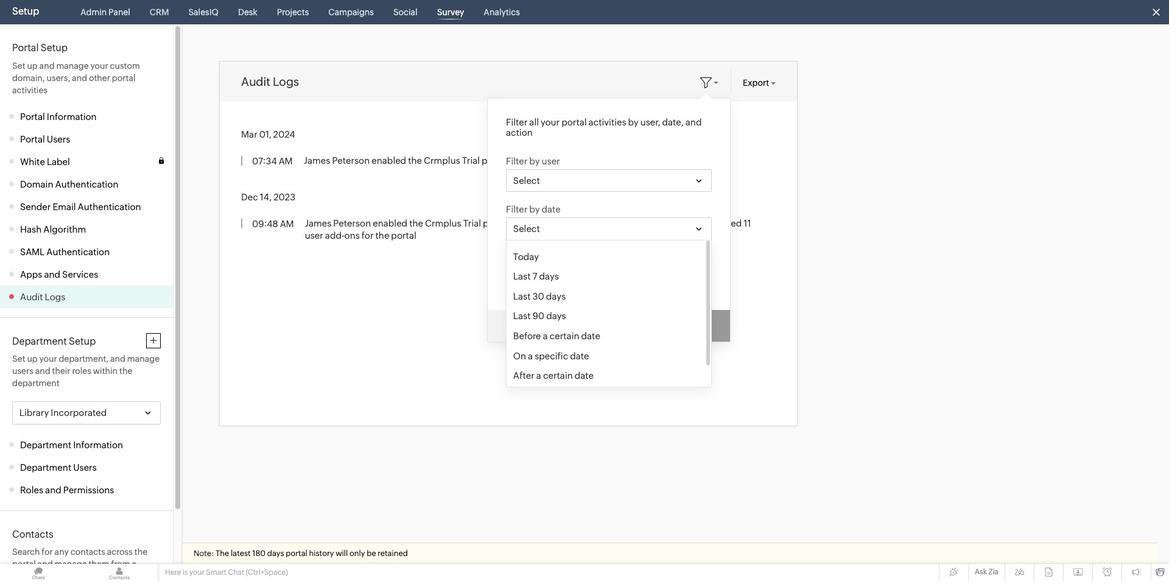 Task type: describe. For each thing, give the bounding box(es) containing it.
projects link
[[272, 0, 314, 24]]

admin
[[81, 7, 107, 17]]

ask zia
[[975, 568, 999, 576]]

survey
[[437, 7, 464, 17]]

here
[[165, 568, 181, 577]]

desk link
[[233, 0, 262, 24]]

admin panel
[[81, 7, 130, 17]]

(ctrl+space)
[[246, 568, 288, 577]]

projects
[[277, 7, 309, 17]]

desk
[[238, 7, 258, 17]]

social
[[393, 7, 418, 17]]

your
[[189, 568, 205, 577]]

zia
[[989, 568, 999, 576]]

salesiq link
[[184, 0, 223, 24]]

setup
[[12, 5, 39, 17]]

analytics link
[[479, 0, 525, 24]]

social link
[[389, 0, 423, 24]]

ask
[[975, 568, 987, 576]]

here is your smart chat (ctrl+space)
[[165, 568, 288, 577]]

campaigns
[[329, 7, 374, 17]]

crm
[[150, 7, 169, 17]]



Task type: locate. For each thing, give the bounding box(es) containing it.
is
[[183, 568, 188, 577]]

panel
[[108, 7, 130, 17]]

analytics
[[484, 7, 520, 17]]

smart
[[206, 568, 227, 577]]

contacts image
[[81, 564, 158, 581]]

survey link
[[432, 0, 469, 24]]

chat
[[228, 568, 244, 577]]

chats image
[[0, 564, 77, 581]]

salesiq
[[188, 7, 219, 17]]

admin panel link
[[76, 0, 135, 24]]

campaigns link
[[324, 0, 379, 24]]

crm link
[[145, 0, 174, 24]]



